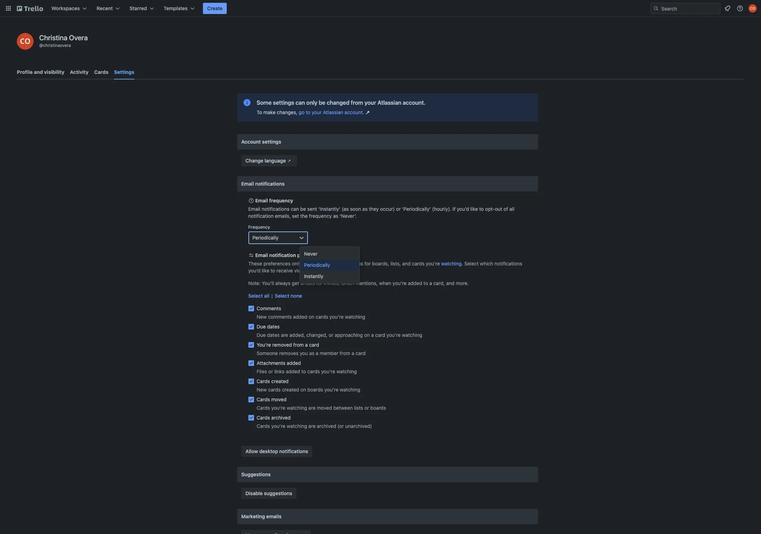 Task type: vqa. For each thing, say whether or not it's contained in the screenshot.


Task type: locate. For each thing, give the bounding box(es) containing it.
1 vertical spatial only
[[292, 261, 302, 267]]

0 horizontal spatial on
[[301, 387, 306, 393]]

and right lists,
[[403, 261, 411, 267]]

2 vertical spatial on
[[301, 387, 306, 393]]

suggestions
[[264, 490, 292, 496]]

2 vertical spatial are
[[309, 423, 316, 429]]

archived left (or
[[317, 423, 336, 429]]

email frequency
[[255, 198, 293, 203]]

be
[[319, 99, 326, 106], [300, 206, 306, 212]]

can up set
[[291, 206, 299, 212]]

2 vertical spatial as
[[310, 350, 315, 356]]

added up added,
[[293, 314, 308, 320]]

moved up cards archived
[[272, 396, 287, 402]]

archived
[[272, 415, 291, 421], [317, 423, 336, 429]]

a right the approaching
[[371, 332, 374, 338]]

1 horizontal spatial boards
[[371, 405, 386, 411]]

1 vertical spatial settings
[[262, 139, 281, 145]]

of
[[504, 206, 509, 212]]

0 vertical spatial your
[[365, 99, 376, 106]]

1 horizontal spatial as
[[333, 213, 339, 219]]

christina
[[39, 34, 67, 42]]

1 horizontal spatial moved
[[317, 405, 332, 411]]

on up changed,
[[309, 314, 315, 320]]

1 horizontal spatial emails
[[301, 280, 315, 286]]

1 vertical spatial atlassian
[[323, 109, 344, 115]]

dates down due dates
[[267, 332, 280, 338]]

due dates
[[257, 324, 280, 330]]

allow desktop notifications link
[[241, 446, 313, 457]]

like down these
[[262, 268, 270, 274]]

go to your atlassian account.
[[299, 109, 364, 115]]

frequency up emails,
[[269, 198, 293, 203]]

cards link
[[94, 66, 109, 78]]

card up someone removes you as a member from a card
[[309, 342, 319, 348]]

settings up language
[[262, 139, 281, 145]]

1 horizontal spatial atlassian
[[378, 99, 402, 106]]

1 vertical spatial as
[[333, 213, 339, 219]]

1 vertical spatial you'd
[[248, 268, 261, 274]]

1 dates from the top
[[267, 324, 280, 330]]

card
[[375, 332, 386, 338], [309, 342, 319, 348], [356, 350, 366, 356]]

email up these
[[255, 252, 268, 258]]

these
[[248, 261, 262, 267]]

1 vertical spatial all
[[264, 293, 270, 299]]

1 horizontal spatial frequency
[[309, 213, 332, 219]]

profile
[[17, 69, 33, 75]]

you're
[[257, 342, 271, 348]]

settings
[[273, 99, 294, 106], [262, 139, 281, 145]]

0 vertical spatial all
[[510, 206, 515, 212]]

cards down someone removes you as a member from a card
[[308, 368, 320, 374]]

card right the approaching
[[375, 332, 386, 338]]

and right profile
[[34, 69, 43, 75]]

card,
[[434, 280, 445, 286]]

you
[[300, 350, 308, 356]]

0 vertical spatial account.
[[403, 99, 426, 106]]

can up go
[[296, 99, 305, 106]]

1 vertical spatial preferences
[[264, 261, 291, 267]]

cards for cards archived
[[257, 415, 270, 421]]

for left boards,
[[365, 261, 371, 267]]

created down cards created at the bottom of page
[[282, 387, 299, 393]]

added down the removes
[[287, 360, 301, 366]]

periodically up instantly
[[304, 262, 330, 268]]

moved left between
[[317, 405, 332, 411]]

0 notifications image
[[724, 4, 732, 13]]

0 horizontal spatial account.
[[345, 109, 364, 115]]

new down cards created at the bottom of page
[[257, 387, 267, 393]]

archived down "cards moved"
[[272, 415, 291, 421]]

frequency
[[248, 224, 270, 230]]

0 horizontal spatial frequency
[[269, 198, 293, 203]]

and inside the profile and visibility link
[[34, 69, 43, 75]]

2 new from the top
[[257, 387, 267, 393]]

be inside email notifications can be sent 'instantly' (as soon as they occur) or 'periodically' (hourly). if you'd like to opt-out of all notification emails, set the frequency as 'never'.
[[300, 206, 306, 212]]

created down links
[[272, 378, 289, 384]]

primary element
[[0, 0, 762, 17]]

added left card,
[[408, 280, 423, 286]]

christina overa @ christinaovera
[[39, 34, 88, 48]]

sent
[[308, 206, 317, 212]]

2 horizontal spatial card
[[375, 332, 386, 338]]

never
[[304, 251, 318, 257]]

or right changed,
[[329, 332, 334, 338]]

files or links added to cards you're watching
[[257, 368, 357, 374]]

0 horizontal spatial all
[[264, 293, 270, 299]]

to left the receive
[[271, 268, 275, 274]]

are
[[281, 332, 288, 338], [309, 405, 316, 411], [309, 423, 316, 429]]

1 vertical spatial your
[[312, 109, 322, 115]]

all inside email notifications can be sent 'instantly' (as soon as they occur) or 'periodically' (hourly). if you'd like to opt-out of all notification emails, set the frequency as 'never'.
[[510, 206, 515, 212]]

can
[[296, 99, 305, 106], [291, 206, 299, 212]]

due
[[257, 324, 266, 330], [257, 332, 266, 338]]

lists
[[354, 405, 363, 411]]

dates down comments
[[267, 324, 280, 330]]

cards created
[[257, 378, 289, 384]]

1 horizontal spatial only
[[307, 99, 318, 106]]

card down the approaching
[[356, 350, 366, 356]]

1 new from the top
[[257, 314, 267, 320]]

are for cards moved
[[309, 405, 316, 411]]

can inside email notifications can be sent 'instantly' (as soon as they occur) or 'periodically' (hourly). if you'd like to opt-out of all notification emails, set the frequency as 'never'.
[[291, 206, 299, 212]]

1 horizontal spatial preferences
[[297, 252, 326, 258]]

change
[[246, 158, 263, 164]]

periodically down frequency at the left of the page
[[253, 235, 279, 241]]

1 vertical spatial frequency
[[309, 213, 332, 219]]

search image
[[654, 6, 659, 11]]

like left opt-
[[471, 206, 478, 212]]

you'd
[[457, 206, 470, 212], [248, 268, 261, 274]]

1 horizontal spatial on
[[309, 314, 315, 320]]

0 vertical spatial moved
[[272, 396, 287, 402]]

0 horizontal spatial preferences
[[264, 261, 291, 267]]

to down you
[[302, 368, 306, 374]]

2 horizontal spatial from
[[351, 99, 363, 106]]

boards up cards you're watching are moved between lists or boards
[[308, 387, 323, 393]]

1 vertical spatial and
[[403, 261, 411, 267]]

2 vertical spatial from
[[340, 350, 351, 356]]

0 horizontal spatial from
[[293, 342, 304, 348]]

1 horizontal spatial select
[[275, 293, 290, 299]]

watching
[[442, 261, 462, 267], [345, 314, 366, 320], [402, 332, 423, 338], [337, 368, 357, 374], [340, 387, 361, 393], [287, 405, 307, 411], [287, 423, 307, 429]]

2 due from the top
[[257, 332, 266, 338]]

these preferences only apply to email notifications for boards, lists, and cards you're watching
[[248, 261, 462, 267]]

0 vertical spatial and
[[34, 69, 43, 75]]

language
[[265, 158, 286, 164]]

settings for some
[[273, 99, 294, 106]]

0 horizontal spatial only
[[292, 261, 302, 267]]

1 vertical spatial can
[[291, 206, 299, 212]]

notification
[[248, 213, 274, 219], [269, 252, 296, 258]]

are down cards you're watching are moved between lists or boards
[[309, 423, 316, 429]]

cards
[[94, 69, 109, 75], [257, 378, 270, 384], [257, 396, 270, 402], [257, 405, 270, 411], [257, 415, 270, 421], [257, 423, 270, 429]]

direct
[[341, 280, 355, 286]]

notifications right which
[[495, 261, 523, 267]]

to left opt-
[[480, 206, 484, 212]]

0 vertical spatial from
[[351, 99, 363, 106]]

can for settings
[[296, 99, 305, 106]]

as down 'instantly'
[[333, 213, 339, 219]]

0 horizontal spatial for
[[317, 280, 323, 286]]

boards right lists
[[371, 405, 386, 411]]

notification up frequency at the left of the page
[[248, 213, 274, 219]]

emails right marketing
[[266, 513, 282, 519]]

1 due from the top
[[257, 324, 266, 330]]

settings up changes,
[[273, 99, 294, 106]]

1 horizontal spatial and
[[403, 261, 411, 267]]

1 vertical spatial are
[[309, 405, 316, 411]]

disable suggestions
[[246, 490, 292, 496]]

0 horizontal spatial like
[[262, 268, 270, 274]]

only up "via"
[[292, 261, 302, 267]]

1 horizontal spatial card
[[356, 350, 366, 356]]

a down the approaching
[[352, 350, 355, 356]]

new down comments
[[257, 314, 267, 320]]

. select which notifications you'd like to receive via email.
[[248, 261, 523, 274]]

from right member
[[340, 350, 351, 356]]

activity link
[[70, 66, 89, 78]]

0 vertical spatial you'd
[[457, 206, 470, 212]]

from down added,
[[293, 342, 304, 348]]

are for cards archived
[[309, 423, 316, 429]]

0 horizontal spatial be
[[300, 206, 306, 212]]

disable suggestions link
[[241, 488, 297, 499]]

email up frequency at the left of the page
[[248, 206, 261, 212]]

all right the of
[[510, 206, 515, 212]]

1 vertical spatial moved
[[317, 405, 332, 411]]

soon
[[350, 206, 361, 212]]

or
[[396, 206, 401, 212], [329, 332, 334, 338], [269, 368, 273, 374], [365, 405, 369, 411]]

2 horizontal spatial and
[[447, 280, 455, 286]]

for down instantly
[[317, 280, 323, 286]]

your right changed
[[365, 99, 376, 106]]

christina overa (christinaovera) image
[[17, 33, 34, 50]]

due for due dates are added, changed, or approaching on a card you're watching
[[257, 332, 266, 338]]

0 vertical spatial archived
[[272, 415, 291, 421]]

0 horizontal spatial your
[[312, 109, 322, 115]]

to inside email notifications can be sent 'instantly' (as soon as they occur) or 'periodically' (hourly). if you'd like to opt-out of all notification emails, set the frequency as 'never'.
[[480, 206, 484, 212]]

0 horizontal spatial and
[[34, 69, 43, 75]]

boards
[[308, 387, 323, 393], [371, 405, 386, 411]]

0 horizontal spatial emails
[[266, 513, 282, 519]]

from for changed
[[351, 99, 363, 106]]

emails
[[301, 280, 315, 286], [266, 513, 282, 519]]

1 horizontal spatial like
[[471, 206, 478, 212]]

allow desktop notifications
[[246, 448, 308, 454]]

moved
[[272, 396, 287, 402], [317, 405, 332, 411]]

for
[[365, 261, 371, 267], [317, 280, 323, 286]]

0 vertical spatial card
[[375, 332, 386, 338]]

your
[[365, 99, 376, 106], [312, 109, 322, 115]]

as left they
[[363, 206, 368, 212]]

all left |
[[264, 293, 270, 299]]

opt-
[[486, 206, 495, 212]]

2 dates from the top
[[267, 332, 280, 338]]

notification up the receive
[[269, 252, 296, 258]]

0 vertical spatial notification
[[248, 213, 274, 219]]

'instantly'
[[319, 206, 341, 212]]

2 vertical spatial card
[[356, 350, 366, 356]]

0 vertical spatial be
[[319, 99, 326, 106]]

be up go to your atlassian account.
[[319, 99, 326, 106]]

are up removed
[[281, 332, 288, 338]]

your right go
[[312, 109, 322, 115]]

1 horizontal spatial account.
[[403, 99, 426, 106]]

1 vertical spatial account.
[[345, 109, 364, 115]]

changes,
[[277, 109, 298, 115]]

email
[[241, 181, 254, 187], [255, 198, 268, 203], [248, 206, 261, 212], [255, 252, 268, 258]]

from
[[351, 99, 363, 106], [293, 342, 304, 348], [340, 350, 351, 356]]

1 horizontal spatial periodically
[[304, 262, 330, 268]]

0 vertical spatial settings
[[273, 99, 294, 106]]

when
[[379, 280, 392, 286]]

0 vertical spatial atlassian
[[378, 99, 402, 106]]

you'd down these
[[248, 268, 261, 274]]

settings link
[[114, 66, 134, 79]]

notifications down email frequency
[[262, 206, 290, 212]]

0 vertical spatial periodically
[[253, 235, 279, 241]]

email for email notifications
[[241, 181, 254, 187]]

1 horizontal spatial you'd
[[457, 206, 470, 212]]

1 vertical spatial periodically
[[304, 262, 330, 268]]

always
[[276, 280, 291, 286]]

2 horizontal spatial select
[[465, 261, 479, 267]]

only up go to your atlassian account.
[[307, 99, 318, 106]]

from right changed
[[351, 99, 363, 106]]

as right you
[[310, 350, 315, 356]]

like inside email notifications can be sent 'instantly' (as soon as they occur) or 'periodically' (hourly). if you'd like to opt-out of all notification emails, set the frequency as 'never'.
[[471, 206, 478, 212]]

0 horizontal spatial moved
[[272, 396, 287, 402]]

unarchived)
[[346, 423, 372, 429]]

new comments added on cards you're watching
[[257, 314, 366, 320]]

0 vertical spatial as
[[363, 206, 368, 212]]

get
[[292, 280, 299, 286]]

1 vertical spatial archived
[[317, 423, 336, 429]]

marketing emails
[[241, 513, 282, 519]]

0 vertical spatial due
[[257, 324, 266, 330]]

1 vertical spatial card
[[309, 342, 319, 348]]

frequency down sent
[[309, 213, 332, 219]]

1 vertical spatial like
[[262, 268, 270, 274]]

notifications
[[255, 181, 285, 187], [262, 206, 290, 212], [336, 261, 363, 267], [495, 261, 523, 267], [280, 448, 308, 454]]

select right |
[[275, 293, 290, 299]]

email notification preferences
[[255, 252, 326, 258]]

1 vertical spatial due
[[257, 332, 266, 338]]

be up the
[[300, 206, 306, 212]]

can for notifications
[[291, 206, 299, 212]]

new for new comments added on cards you're watching
[[257, 314, 267, 320]]

email down the email notifications
[[255, 198, 268, 203]]

and
[[34, 69, 43, 75], [403, 261, 411, 267], [447, 280, 455, 286]]

go
[[299, 109, 305, 115]]

0 vertical spatial new
[[257, 314, 267, 320]]

on down files or links added to cards you're watching
[[301, 387, 306, 393]]

select down note:
[[248, 293, 263, 299]]

1 vertical spatial new
[[257, 387, 267, 393]]

select right .
[[465, 261, 479, 267]]

0 vertical spatial for
[[365, 261, 371, 267]]

cards for cards
[[94, 69, 109, 75]]

1 vertical spatial on
[[364, 332, 370, 338]]

only
[[307, 99, 318, 106], [292, 261, 302, 267]]

open information menu image
[[737, 5, 744, 12]]

0 vertical spatial like
[[471, 206, 478, 212]]

added right links
[[286, 368, 300, 374]]

0 vertical spatial dates
[[267, 324, 280, 330]]

or right occur)
[[396, 206, 401, 212]]

to inside . select which notifications you'd like to receive via email.
[[271, 268, 275, 274]]

email inside email notifications can be sent 'instantly' (as soon as they occur) or 'periodically' (hourly). if you'd like to opt-out of all notification emails, set the frequency as 'never'.
[[248, 206, 261, 212]]

which
[[480, 261, 494, 267]]

added,
[[290, 332, 305, 338]]

preferences up apply on the top
[[297, 252, 326, 258]]

if
[[453, 206, 456, 212]]

cards right lists,
[[412, 261, 425, 267]]

and right card,
[[447, 280, 455, 286]]

are up cards you're watching are archived (or unarchived)
[[309, 405, 316, 411]]

notifications up email frequency
[[255, 181, 285, 187]]

1 horizontal spatial your
[[365, 99, 376, 106]]

none
[[291, 293, 302, 299]]

on right the approaching
[[364, 332, 370, 338]]

0 horizontal spatial boards
[[308, 387, 323, 393]]

1 horizontal spatial all
[[510, 206, 515, 212]]

you'd right 'if'
[[457, 206, 470, 212]]

apply
[[303, 261, 315, 267]]

preferences up the receive
[[264, 261, 291, 267]]

select all | select none
[[248, 293, 302, 299]]

frequency
[[269, 198, 293, 203], [309, 213, 332, 219]]

out
[[495, 206, 503, 212]]

emails down instantly
[[301, 280, 315, 286]]

email down 'change'
[[241, 181, 254, 187]]



Task type: describe. For each thing, give the bounding box(es) containing it.
on for boards
[[301, 387, 306, 393]]

new for new cards created on boards you're watching
[[257, 387, 267, 393]]

create button
[[203, 3, 227, 14]]

cards for cards moved
[[257, 396, 270, 402]]

Search field
[[659, 3, 721, 14]]

a up you
[[305, 342, 308, 348]]

due for due dates
[[257, 324, 266, 330]]

notification inside email notifications can be sent 'instantly' (as soon as they occur) or 'periodically' (hourly). if you'd like to opt-out of all notification emails, set the frequency as 'never'.
[[248, 213, 274, 219]]

activity
[[70, 69, 89, 75]]

notifications inside email notifications can be sent 'instantly' (as soon as they occur) or 'periodically' (hourly). if you'd like to opt-out of all notification emails, set the frequency as 'never'.
[[262, 206, 290, 212]]

watching link
[[442, 261, 462, 267]]

email for email notification preferences
[[255, 252, 268, 258]]

sm image
[[286, 157, 293, 164]]

to make changes,
[[257, 109, 299, 115]]

workspaces button
[[47, 3, 91, 14]]

cards archived
[[257, 415, 291, 421]]

0 vertical spatial emails
[[301, 280, 315, 286]]

occur)
[[380, 206, 395, 212]]

create
[[207, 5, 223, 11]]

to right go
[[306, 109, 311, 115]]

cards you're watching are moved between lists or boards
[[257, 405, 386, 411]]

like inside . select which notifications you'd like to receive via email.
[[262, 268, 270, 274]]

removes
[[279, 350, 299, 356]]

cards moved
[[257, 396, 287, 402]]

2 horizontal spatial on
[[364, 332, 370, 338]]

boards,
[[372, 261, 389, 267]]

make
[[264, 109, 276, 115]]

account. inside go to your atlassian account. link
[[345, 109, 364, 115]]

account settings
[[241, 139, 281, 145]]

email for email frequency
[[255, 198, 268, 203]]

recent button
[[92, 3, 124, 14]]

cards for cards you're watching are moved between lists or boards
[[257, 405, 270, 411]]

email notifications can be sent 'instantly' (as soon as they occur) or 'periodically' (hourly). if you'd like to opt-out of all notification emails, set the frequency as 'never'.
[[248, 206, 515, 219]]

due dates are added, changed, or approaching on a card you're watching
[[257, 332, 423, 338]]

(or
[[338, 423, 344, 429]]

1 vertical spatial created
[[282, 387, 299, 393]]

notifications inside . select which notifications you'd like to receive via email.
[[495, 261, 523, 267]]

0 horizontal spatial archived
[[272, 415, 291, 421]]

0 vertical spatial only
[[307, 99, 318, 106]]

0 vertical spatial created
[[272, 378, 289, 384]]

go to your atlassian account. link
[[299, 109, 371, 116]]

0 vertical spatial preferences
[[297, 252, 326, 258]]

1 horizontal spatial for
[[365, 261, 371, 267]]

links
[[275, 368, 285, 374]]

account
[[241, 139, 261, 145]]

recent
[[97, 5, 113, 11]]

0 horizontal spatial periodically
[[253, 235, 279, 241]]

change language link
[[241, 155, 297, 166]]

to left email
[[316, 261, 321, 267]]

cards for cards created
[[257, 378, 270, 384]]

comments
[[268, 314, 292, 320]]

visibility
[[44, 69, 64, 75]]

to
[[257, 109, 262, 115]]

(as
[[342, 206, 349, 212]]

mentions,
[[356, 280, 378, 286]]

settings
[[114, 69, 134, 75]]

on for cards
[[309, 314, 315, 320]]

email.
[[302, 268, 316, 274]]

0 vertical spatial are
[[281, 332, 288, 338]]

dates for due dates
[[267, 324, 280, 330]]

change language
[[246, 158, 286, 164]]

.
[[462, 261, 463, 267]]

notifications up "direct"
[[336, 261, 363, 267]]

approaching
[[335, 332, 363, 338]]

0 vertical spatial boards
[[308, 387, 323, 393]]

back to home image
[[17, 3, 43, 14]]

0 horizontal spatial as
[[310, 350, 315, 356]]

christina overa (christinaovera) image
[[749, 4, 757, 13]]

2 horizontal spatial as
[[363, 206, 368, 212]]

templates button
[[160, 3, 199, 14]]

via
[[294, 268, 301, 274]]

select inside . select which notifications you'd like to receive via email.
[[465, 261, 479, 267]]

cards for cards you're watching are archived (or unarchived)
[[257, 423, 270, 429]]

invites,
[[324, 280, 340, 286]]

some
[[257, 99, 272, 106]]

instantly
[[304, 273, 324, 279]]

or right lists
[[365, 405, 369, 411]]

2 vertical spatial and
[[447, 280, 455, 286]]

settings for account
[[262, 139, 281, 145]]

attachments
[[257, 360, 286, 366]]

disable
[[246, 490, 263, 496]]

1 vertical spatial emails
[[266, 513, 282, 519]]

email
[[322, 261, 334, 267]]

1 vertical spatial notification
[[269, 252, 296, 258]]

0 horizontal spatial atlassian
[[323, 109, 344, 115]]

1 vertical spatial for
[[317, 280, 323, 286]]

overa
[[69, 34, 88, 42]]

1 horizontal spatial archived
[[317, 423, 336, 429]]

'periodically'
[[402, 206, 431, 212]]

you'd inside . select which notifications you'd like to receive via email.
[[248, 268, 261, 274]]

they
[[369, 206, 379, 212]]

emails,
[[275, 213, 291, 219]]

0 horizontal spatial select
[[248, 293, 263, 299]]

cards up changed,
[[316, 314, 328, 320]]

'never'.
[[340, 213, 357, 219]]

someone
[[257, 350, 278, 356]]

a left member
[[316, 350, 319, 356]]

files
[[257, 368, 267, 374]]

you're removed from a card
[[257, 342, 319, 348]]

starred
[[130, 5, 147, 11]]

or inside email notifications can be sent 'instantly' (as soon as they occur) or 'periodically' (hourly). if you'd like to opt-out of all notification emails, set the frequency as 'never'.
[[396, 206, 401, 212]]

attachments added
[[257, 360, 301, 366]]

desktop
[[260, 448, 278, 454]]

select none button
[[275, 292, 302, 299]]

cards down cards created at the bottom of page
[[268, 387, 281, 393]]

set
[[292, 213, 299, 219]]

dates for due dates are added, changed, or approaching on a card you're watching
[[267, 332, 280, 338]]

suggestions
[[241, 471, 271, 477]]

templates
[[164, 5, 188, 11]]

frequency inside email notifications can be sent 'instantly' (as soon as they occur) or 'periodically' (hourly). if you'd like to opt-out of all notification emails, set the frequency as 'never'.
[[309, 213, 332, 219]]

receive
[[277, 268, 293, 274]]

or down attachments
[[269, 368, 273, 374]]

christinaovera
[[43, 43, 71, 48]]

email for email notifications can be sent 'instantly' (as soon as they occur) or 'periodically' (hourly). if you'd like to opt-out of all notification emails, set the frequency as 'never'.
[[248, 206, 261, 212]]

you'd inside email notifications can be sent 'instantly' (as soon as they occur) or 'periodically' (hourly). if you'd like to opt-out of all notification emails, set the frequency as 'never'.
[[457, 206, 470, 212]]

(hourly).
[[433, 206, 452, 212]]

some settings can only be changed from your atlassian account.
[[257, 99, 426, 106]]

profile and visibility
[[17, 69, 64, 75]]

0 horizontal spatial card
[[309, 342, 319, 348]]

email notifications
[[241, 181, 285, 187]]

cards you're watching are archived (or unarchived)
[[257, 423, 372, 429]]

allow
[[246, 448, 258, 454]]

a left card,
[[430, 280, 432, 286]]

1 vertical spatial from
[[293, 342, 304, 348]]

you'll
[[262, 280, 274, 286]]

notifications right 'desktop' at bottom left
[[280, 448, 308, 454]]

member
[[320, 350, 339, 356]]

from for member
[[340, 350, 351, 356]]

removed
[[272, 342, 292, 348]]

comments
[[257, 305, 281, 311]]

lists,
[[391, 261, 401, 267]]

new cards created on boards you're watching
[[257, 387, 361, 393]]

marketing
[[241, 513, 265, 519]]

to left card,
[[424, 280, 428, 286]]

the
[[301, 213, 308, 219]]



